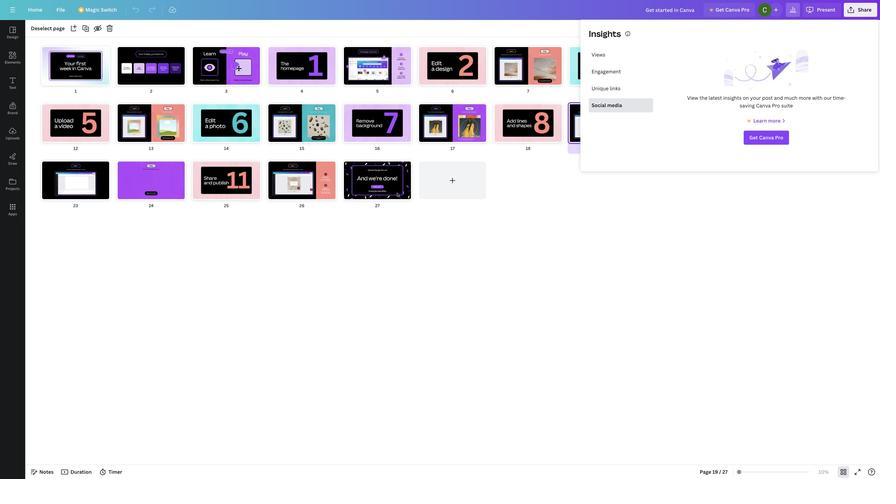 Task type: vqa. For each thing, say whether or not it's contained in the screenshot.
File popup button
yes



Task type: locate. For each thing, give the bounding box(es) containing it.
experiment with lines, shapes, and color
[[539, 124, 731, 137]]

3
[[225, 88, 228, 94]]

1 vertical spatial pro
[[772, 102, 780, 109]]

pro inside main menu bar
[[741, 6, 749, 13]]

present button
[[803, 3, 841, 17]]

1 horizontal spatial with
[[812, 95, 822, 101]]

2 vertical spatial pro
[[775, 134, 783, 141]]

switch
[[101, 6, 117, 13]]

canva
[[725, 6, 740, 13], [756, 102, 771, 109], [759, 134, 774, 141]]

10
[[752, 88, 757, 94]]

0 horizontal spatial with
[[597, 124, 618, 137]]

0 vertical spatial get canva pro button
[[704, 3, 755, 17]]

1 vertical spatial get canva pro button
[[744, 131, 789, 145]]

view
[[687, 95, 698, 101]]

how to add and edit lines and shapes
[[181, 124, 359, 137]]

canva inside main menu bar
[[725, 6, 740, 13]]

0 horizontal spatial 27
[[375, 203, 379, 209]]

magic switch button
[[73, 3, 122, 17]]

4
[[301, 88, 303, 94]]

0 vertical spatial get
[[716, 6, 724, 13]]

1 horizontal spatial get
[[749, 134, 758, 141]]

and
[[774, 95, 783, 101], [238, 124, 257, 137], [305, 124, 323, 137], [686, 124, 704, 137]]

brand
[[7, 110, 18, 115]]

main menu bar
[[0, 0, 880, 20]]

with left lines,
[[597, 124, 618, 137]]

draw
[[8, 161, 17, 166]]

and right add
[[238, 124, 257, 137]]

0 vertical spatial pro
[[741, 6, 749, 13]]

more right much
[[799, 95, 811, 101]]

1 vertical spatial get
[[749, 134, 758, 141]]

with left our
[[812, 95, 822, 101]]

draw button
[[0, 146, 25, 172]]

learn more
[[753, 117, 781, 124]]

18
[[526, 145, 530, 151]]

pro
[[741, 6, 749, 13], [772, 102, 780, 109], [775, 134, 783, 141]]

more right the learn
[[768, 117, 781, 124]]

1 horizontal spatial 27
[[722, 469, 728, 475]]

duration button
[[59, 467, 94, 478]]

0 horizontal spatial more
[[768, 117, 781, 124]]

notes button
[[28, 467, 56, 478]]

share
[[858, 6, 872, 13]]

views
[[592, 51, 605, 58]]

social
[[592, 102, 606, 109]]

and right lines
[[305, 124, 323, 137]]

notes
[[39, 469, 54, 475]]

15
[[299, 145, 304, 151]]

color
[[706, 124, 731, 137]]

7
[[527, 88, 529, 94]]

page 19 / 27
[[700, 469, 728, 475]]

get
[[716, 6, 724, 13], [749, 134, 758, 141]]

27
[[375, 203, 379, 209], [722, 469, 728, 475]]

design
[[7, 34, 18, 39]]

timer button
[[97, 467, 125, 478]]

side panel tab list
[[0, 20, 25, 222]]

10% button
[[812, 467, 835, 478]]

5
[[376, 88, 379, 94]]

post
[[762, 95, 773, 101]]

with inside view the latest insights on your post and much more with our time- saving canva pro suite
[[812, 95, 822, 101]]

page 19 / 27 button
[[697, 467, 730, 478]]

deselect page button
[[28, 23, 67, 34]]

edit
[[259, 124, 278, 137]]

share button
[[844, 3, 877, 17]]

with
[[812, 95, 822, 101], [597, 124, 618, 137]]

0 vertical spatial get canva pro
[[716, 6, 749, 13]]

get canva pro inside main menu bar
[[716, 6, 749, 13]]

engagement button
[[589, 65, 653, 79]]

1 vertical spatial more
[[768, 117, 781, 124]]

page
[[700, 469, 711, 475]]

time-
[[833, 95, 846, 101]]

more inside view the latest insights on your post and much more with our time- saving canva pro suite
[[799, 95, 811, 101]]

0 vertical spatial with
[[812, 95, 822, 101]]

1 vertical spatial get canva pro
[[749, 134, 783, 141]]

0 horizontal spatial get
[[716, 6, 724, 13]]

unique
[[592, 85, 609, 92]]

0 vertical spatial canva
[[725, 6, 740, 13]]

1 vertical spatial 27
[[722, 469, 728, 475]]

8
[[602, 88, 605, 94]]

duration
[[70, 469, 92, 475]]

get canva pro
[[716, 6, 749, 13], [749, 134, 783, 141]]

0 vertical spatial more
[[799, 95, 811, 101]]

1 vertical spatial canva
[[756, 102, 771, 109]]

insights
[[723, 95, 742, 101]]

apps button
[[0, 197, 25, 222]]

1 horizontal spatial more
[[799, 95, 811, 101]]

suite
[[781, 102, 793, 109]]

17
[[451, 145, 455, 151]]

and left color
[[686, 124, 704, 137]]

file button
[[51, 3, 71, 17]]

get canva pro button
[[704, 3, 755, 17], [744, 131, 789, 145]]

experiment
[[539, 124, 595, 137]]

view the latest insights on your post and much more with our time- saving canva pro suite
[[687, 95, 846, 109]]

and right the post
[[774, 95, 783, 101]]

canva inside view the latest insights on your post and much more with our time- saving canva pro suite
[[756, 102, 771, 109]]

/
[[719, 469, 721, 475]]



Task type: describe. For each thing, give the bounding box(es) containing it.
apps
[[8, 211, 17, 216]]

lines,
[[620, 124, 645, 137]]

uploads button
[[0, 121, 25, 146]]

engagement
[[592, 68, 621, 75]]

deselect page
[[31, 25, 65, 32]]

views button
[[589, 48, 653, 62]]

present
[[817, 6, 835, 13]]

lines
[[280, 124, 302, 137]]

add
[[218, 124, 236, 137]]

links
[[610, 85, 621, 92]]

Design title text field
[[640, 3, 701, 17]]

13
[[149, 145, 153, 151]]

learn
[[753, 117, 767, 124]]

shapes
[[325, 124, 359, 137]]

12
[[73, 145, 78, 151]]

and inside view the latest insights on your post and much more with our time- saving canva pro suite
[[774, 95, 783, 101]]

2
[[150, 88, 152, 94]]

16
[[375, 145, 380, 151]]

uploads
[[6, 136, 20, 141]]

media
[[607, 102, 622, 109]]

to
[[205, 124, 216, 137]]

projects button
[[0, 172, 25, 197]]

page
[[53, 25, 65, 32]]

magic
[[85, 6, 100, 13]]

elements
[[5, 60, 21, 65]]

26
[[299, 203, 304, 209]]

27 inside button
[[722, 469, 728, 475]]

1
[[75, 88, 77, 94]]

1 vertical spatial with
[[597, 124, 618, 137]]

more inside button
[[768, 117, 781, 124]]

10%
[[819, 469, 829, 475]]

14
[[224, 145, 229, 151]]

projects
[[6, 186, 20, 191]]

the
[[700, 95, 707, 101]]

file
[[56, 6, 65, 13]]

23
[[73, 203, 78, 209]]

pro inside view the latest insights on your post and much more with our time- saving canva pro suite
[[772, 102, 780, 109]]

home link
[[22, 3, 48, 17]]

design button
[[0, 20, 25, 45]]

text button
[[0, 71, 25, 96]]

2 vertical spatial canva
[[759, 134, 774, 141]]

home
[[28, 6, 42, 13]]

magic switch
[[85, 6, 117, 13]]

25
[[224, 203, 229, 209]]

learn more button
[[746, 117, 787, 125]]

unique links button
[[589, 82, 653, 96]]

brand button
[[0, 96, 25, 121]]

0 vertical spatial 27
[[375, 203, 379, 209]]

social media
[[592, 102, 622, 109]]

get inside main menu bar
[[716, 6, 724, 13]]

our
[[824, 95, 832, 101]]

how
[[181, 124, 203, 137]]

insights
[[589, 28, 621, 39]]

24
[[149, 203, 153, 209]]

21
[[752, 145, 757, 151]]

your
[[750, 95, 761, 101]]

19
[[712, 469, 718, 475]]

6
[[451, 88, 454, 94]]

social media button
[[589, 98, 653, 112]]

timer
[[108, 469, 122, 475]]

on
[[743, 95, 749, 101]]

unique links
[[592, 85, 621, 92]]

text
[[9, 85, 16, 90]]

latest
[[709, 95, 722, 101]]

much
[[784, 95, 797, 101]]

elements button
[[0, 45, 25, 71]]



